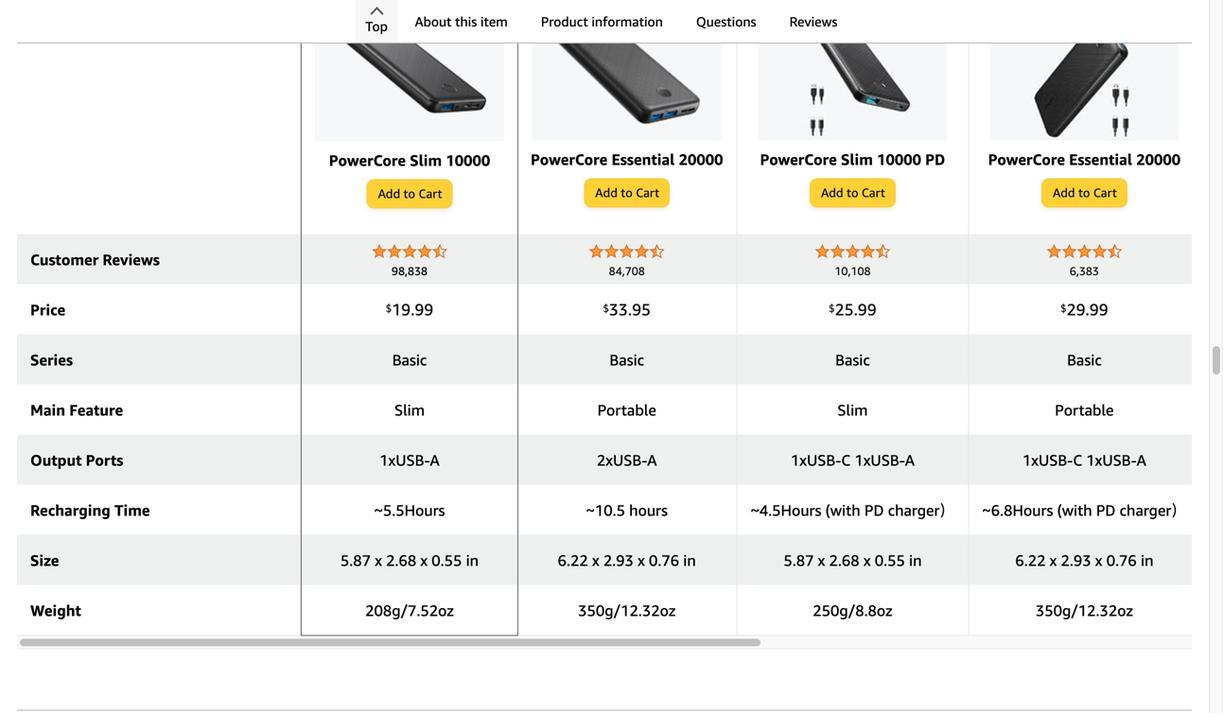 Task type: describe. For each thing, give the bounding box(es) containing it.
ports
[[86, 451, 123, 469]]

2 1xusb-c 1xusb-a from the left
[[1023, 451, 1147, 469]]

charger） for ~4.5hours (with pd charger）
[[888, 501, 955, 519]]

2 2.93 from the left
[[1062, 552, 1092, 570]]

main
[[30, 401, 65, 419]]

2 6.22 from the left
[[1016, 552, 1046, 570]]

208g/7.52oz
[[365, 602, 454, 620]]

add to cart submit for powercore slim 10000 pd link on the right of page
[[811, 179, 895, 207]]

2 1xusb- from the left
[[791, 451, 842, 469]]

5 x from the left
[[818, 552, 826, 570]]

4 basic from the left
[[1068, 351, 1102, 369]]

about this item
[[415, 14, 508, 29]]

a1287ct image
[[990, 0, 1180, 140]]

25
[[835, 300, 854, 319]]

add for add to cart submit associated with powercore slim 10000 link
[[378, 186, 400, 201]]

0 vertical spatial reviews
[[790, 14, 838, 29]]

10,108
[[835, 264, 871, 278]]

1 1xusb- from the left
[[380, 451, 430, 469]]

2 in from the left
[[684, 552, 696, 570]]

0 horizontal spatial reviews
[[103, 251, 160, 269]]

2 portable from the left
[[1056, 401, 1115, 419]]

~4.5hours
[[751, 501, 822, 519]]

1 0.76 from the left
[[649, 552, 680, 570]]

add to cart for add to cart submit associated with powercore slim 10000 link
[[378, 186, 442, 201]]

pd for ~6.8hours (with pd charger）
[[1097, 501, 1116, 519]]

this
[[455, 14, 477, 29]]

~4.5hours (with pd charger）
[[751, 501, 955, 519]]

3 a from the left
[[906, 451, 915, 469]]

add to cart submit for 2nd powercore essential 20000 link from right
[[585, 179, 669, 207]]

95
[[632, 300, 651, 319]]

~6.8hours
[[983, 501, 1054, 519]]

customer reviews
[[30, 251, 160, 269]]

4 x from the left
[[638, 552, 645, 570]]

product information
[[541, 14, 663, 29]]

recharging time
[[30, 501, 150, 519]]

2 350g/12.32oz from the left
[[1036, 602, 1134, 620]]

powercore slim 10000 pd
[[760, 150, 946, 168]]

customer
[[30, 251, 99, 269]]

2 0.55 from the left
[[875, 552, 906, 570]]

. for 19
[[411, 300, 415, 319]]

slim inside powercore slim 10000 link
[[410, 151, 442, 169]]

to for powercore slim 10000 pd link on the right of page
[[847, 185, 859, 200]]

a1268ct image
[[533, 0, 722, 140]]

powercore slim 10000
[[329, 151, 491, 169]]

add for 1st powercore essential 20000 link from right add to cart submit
[[1053, 185, 1076, 200]]

99 for 19
[[415, 300, 434, 319]]

powercore essential 20000 for a1268ct image
[[531, 150, 724, 168]]

about
[[415, 14, 452, 29]]

$ for 25
[[829, 302, 835, 315]]

cart for add to cart submit corresponding to 2nd powercore essential 20000 link from right
[[636, 185, 660, 200]]

add to cart for add to cart submit corresponding to 2nd powercore essential 20000 link from right
[[596, 185, 660, 200]]

1 in from the left
[[466, 552, 479, 570]]

(with for ~6.8hours
[[1058, 501, 1093, 519]]

powercore for a1229ct image
[[329, 151, 406, 169]]

add to cart submit for powercore slim 10000 link
[[368, 180, 452, 208]]

$ 29 . 99
[[1061, 300, 1109, 319]]

99 for 29
[[1090, 300, 1109, 319]]

a1229ct image
[[315, 0, 504, 141]]

hours
[[630, 501, 668, 519]]

1 powercore essential 20000 link from the left
[[531, 0, 724, 178]]

product
[[541, 14, 588, 29]]

1 c from the left
[[842, 451, 851, 469]]

1 6.22 x 2.93 x 0.76 in from the left
[[558, 552, 696, 570]]

output ports
[[30, 451, 123, 469]]

1 5.87 x 2.68 x 0.55 in from the left
[[341, 552, 479, 570]]

~10.5
[[586, 501, 626, 519]]

. for 29
[[1086, 300, 1090, 319]]

$ 25 . 99
[[829, 300, 877, 319]]

to for powercore slim 10000 link
[[404, 186, 416, 201]]

10000 for powercore slim 10000 pd
[[877, 150, 922, 168]]

cart for 1st powercore essential 20000 link from right add to cart submit
[[1094, 185, 1118, 200]]

2 a from the left
[[648, 451, 657, 469]]

2 c from the left
[[1074, 451, 1083, 469]]



Task type: vqa. For each thing, say whether or not it's contained in the screenshot.
helpful?
no



Task type: locate. For each thing, give the bounding box(es) containing it.
1xusb- up the ~6.8hours on the right
[[1023, 451, 1074, 469]]

add to cart up 6,383
[[1053, 185, 1118, 200]]

reviews
[[790, 14, 838, 29], [103, 251, 160, 269]]

0 horizontal spatial 1xusb-c 1xusb-a
[[791, 451, 915, 469]]

3 . from the left
[[854, 300, 858, 319]]

6.22 x 2.93 x 0.76 in down ~6.8hours (with pd charger）
[[1016, 552, 1154, 570]]

pd for ~4.5hours (with pd charger）
[[865, 501, 885, 519]]

2.68 down "~5.5hours"
[[386, 552, 417, 570]]

a up "~5.5hours"
[[430, 451, 440, 469]]

Add to Cart submit
[[585, 179, 669, 207], [811, 179, 895, 207], [1043, 179, 1127, 207], [368, 180, 452, 208]]

main feature
[[30, 401, 123, 419]]

add to cart down powercore slim 10000 pd on the right top
[[822, 185, 886, 200]]

6.22 down the ~6.8hours on the right
[[1016, 552, 1046, 570]]

2.93 down ~6.8hours (with pd charger）
[[1062, 552, 1092, 570]]

basic down the $ 29 . 99
[[1068, 351, 1102, 369]]

. down 98,838
[[411, 300, 415, 319]]

0.55 up 208g/7.52oz
[[432, 552, 462, 570]]

add
[[596, 185, 618, 200], [822, 185, 844, 200], [1053, 185, 1076, 200], [378, 186, 400, 201]]

4 in from the left
[[1141, 552, 1154, 570]]

2 basic from the left
[[610, 351, 645, 369]]

(with right ~4.5hours
[[826, 501, 861, 519]]

1 2.68 from the left
[[386, 552, 417, 570]]

essential for a1287ct image
[[1070, 150, 1133, 168]]

2 powercore essential 20000 link from the left
[[983, 0, 1187, 178]]

a1245ct image
[[759, 0, 948, 140]]

10000 for powercore slim 10000
[[446, 151, 491, 169]]

250g/8.8oz
[[813, 602, 893, 620]]

essential down a1287ct image
[[1070, 150, 1133, 168]]

6.22 x 2.93 x 0.76 in down ~10.5 hours
[[558, 552, 696, 570]]

0 horizontal spatial 5.87
[[341, 552, 371, 570]]

2 essential from the left
[[1070, 150, 1133, 168]]

0 horizontal spatial 6.22 x 2.93 x 0.76 in
[[558, 552, 696, 570]]

add to cart submit for 1st powercore essential 20000 link from right
[[1043, 179, 1127, 207]]

2 5.87 x 2.68 x 0.55 in from the left
[[784, 552, 922, 570]]

essential for a1268ct image
[[612, 150, 675, 168]]

$ inside $ 25 . 99
[[829, 302, 835, 315]]

5.87 x 2.68 x 0.55 in
[[341, 552, 479, 570], [784, 552, 922, 570]]

0 horizontal spatial portable
[[598, 401, 657, 419]]

1 horizontal spatial 5.87 x 2.68 x 0.55 in
[[784, 552, 922, 570]]

charger）
[[888, 501, 955, 519], [1120, 501, 1187, 519]]

1 350g/12.32oz from the left
[[578, 602, 676, 620]]

x
[[375, 552, 382, 570], [421, 552, 428, 570], [592, 552, 600, 570], [638, 552, 645, 570], [818, 552, 826, 570], [864, 552, 871, 570], [1050, 552, 1058, 570], [1096, 552, 1103, 570]]

1xusb-c 1xusb-a up ~4.5hours (with pd charger）
[[791, 451, 915, 469]]

basic down $ 19 . 99
[[393, 351, 427, 369]]

2 x from the left
[[421, 552, 428, 570]]

1xusb-
[[380, 451, 430, 469], [791, 451, 842, 469], [855, 451, 906, 469], [1023, 451, 1074, 469], [1087, 451, 1137, 469]]

add to cart submit up 84,708
[[585, 179, 669, 207]]

size
[[30, 552, 59, 570]]

add to cart submit down powercore slim 10000
[[368, 180, 452, 208]]

1 6.22 from the left
[[558, 552, 589, 570]]

1xusb- up ~4.5hours (with pd charger）
[[855, 451, 906, 469]]

4 . from the left
[[1086, 300, 1090, 319]]

price
[[30, 301, 65, 319]]

add to cart for 1st powercore essential 20000 link from right add to cart submit
[[1053, 185, 1118, 200]]

1 horizontal spatial 6.22 x 2.93 x 0.76 in
[[1016, 552, 1154, 570]]

1 horizontal spatial charger）
[[1120, 501, 1187, 519]]

to up 84,708
[[621, 185, 633, 200]]

1 horizontal spatial powercore essential 20000
[[989, 150, 1181, 168]]

1 a from the left
[[430, 451, 440, 469]]

pd
[[926, 150, 946, 168], [865, 501, 885, 519], [1097, 501, 1116, 519]]

1 horizontal spatial pd
[[926, 150, 946, 168]]

6.22 x 2.93 x 0.76 in
[[558, 552, 696, 570], [1016, 552, 1154, 570]]

. for 33
[[628, 300, 632, 319]]

1 horizontal spatial c
[[1074, 451, 1083, 469]]

7 x from the left
[[1050, 552, 1058, 570]]

1 20000 from the left
[[679, 150, 724, 168]]

5 1xusb- from the left
[[1087, 451, 1137, 469]]

1 horizontal spatial 99
[[858, 300, 877, 319]]

(with right the ~6.8hours on the right
[[1058, 501, 1093, 519]]

. down 6,383
[[1086, 300, 1090, 319]]

2 charger） from the left
[[1120, 501, 1187, 519]]

powercore essential 20000
[[531, 150, 724, 168], [989, 150, 1181, 168]]

2xusb-
[[597, 451, 648, 469]]

portable
[[598, 401, 657, 419], [1056, 401, 1115, 419]]

1 horizontal spatial 5.87
[[784, 552, 814, 570]]

to for 2nd powercore essential 20000 link from right
[[621, 185, 633, 200]]

2 6.22 x 2.93 x 0.76 in from the left
[[1016, 552, 1154, 570]]

5.87 up 208g/7.52oz
[[341, 552, 371, 570]]

19
[[392, 300, 411, 319]]

1 x from the left
[[375, 552, 382, 570]]

2 2.68 from the left
[[830, 552, 860, 570]]

0 horizontal spatial 2.93
[[604, 552, 634, 570]]

cart for add to cart submit associated with powercore slim 10000 link
[[419, 186, 442, 201]]

powercore for a1287ct image
[[989, 150, 1066, 168]]

3 $ from the left
[[829, 302, 835, 315]]

1 horizontal spatial 10000
[[877, 150, 922, 168]]

0 horizontal spatial powercore essential 20000 link
[[531, 0, 724, 178]]

(with
[[826, 501, 861, 519], [1058, 501, 1093, 519]]

$ inside the $ 33 . 95
[[603, 302, 609, 315]]

1 horizontal spatial 350g/12.32oz
[[1036, 602, 1134, 620]]

add for add to cart submit corresponding to 2nd powercore essential 20000 link from right
[[596, 185, 618, 200]]

99 right 29
[[1090, 300, 1109, 319]]

add to cart for add to cart submit for powercore slim 10000 pd link on the right of page
[[822, 185, 886, 200]]

$ for 29
[[1061, 302, 1067, 315]]

99
[[415, 300, 434, 319], [858, 300, 877, 319], [1090, 300, 1109, 319]]

0 horizontal spatial c
[[842, 451, 851, 469]]

recharging
[[30, 501, 111, 519]]

1 portable from the left
[[598, 401, 657, 419]]

add to cart submit down powercore slim 10000 pd on the right top
[[811, 179, 895, 207]]

2 $ from the left
[[603, 302, 609, 315]]

~5.5hours
[[374, 501, 445, 519]]

to down powercore slim 10000
[[404, 186, 416, 201]]

1 . from the left
[[411, 300, 415, 319]]

2 powercore essential 20000 from the left
[[989, 150, 1181, 168]]

29
[[1067, 300, 1086, 319]]

basic down the $ 33 . 95
[[610, 351, 645, 369]]

1 99 from the left
[[415, 300, 434, 319]]

a
[[430, 451, 440, 469], [648, 451, 657, 469], [906, 451, 915, 469], [1137, 451, 1147, 469]]

basic
[[393, 351, 427, 369], [610, 351, 645, 369], [836, 351, 871, 369], [1068, 351, 1102, 369]]

0 horizontal spatial 10000
[[446, 151, 491, 169]]

powercore for a1268ct image
[[531, 150, 608, 168]]

2.68 up 250g/8.8oz
[[830, 552, 860, 570]]

5.87 x 2.68 x 0.55 in down "~5.5hours"
[[341, 552, 479, 570]]

add to cart up 84,708
[[596, 185, 660, 200]]

information
[[592, 14, 663, 29]]

0 horizontal spatial 0.55
[[432, 552, 462, 570]]

add to cart down powercore slim 10000
[[378, 186, 442, 201]]

time
[[115, 501, 150, 519]]

1 horizontal spatial (with
[[1058, 501, 1093, 519]]

99 right 25
[[858, 300, 877, 319]]

0.76 down hours
[[649, 552, 680, 570]]

powercore
[[531, 150, 608, 168], [760, 150, 837, 168], [989, 150, 1066, 168], [329, 151, 406, 169]]

1 horizontal spatial powercore essential 20000 link
[[983, 0, 1187, 178]]

powercore essential 20000 for a1287ct image
[[989, 150, 1181, 168]]

2 horizontal spatial 99
[[1090, 300, 1109, 319]]

to down powercore slim 10000 pd on the right top
[[847, 185, 859, 200]]

2.93
[[604, 552, 634, 570], [1062, 552, 1092, 570]]

$ inside $ 19 . 99
[[386, 302, 392, 315]]

weight
[[30, 602, 81, 620]]

5.87 x 2.68 x 0.55 in up 250g/8.8oz
[[784, 552, 922, 570]]

cart down powercore slim 10000 pd on the right top
[[862, 185, 886, 200]]

item
[[481, 14, 508, 29]]

2 (with from the left
[[1058, 501, 1093, 519]]

questions
[[697, 14, 757, 29]]

top
[[366, 18, 388, 34]]

5.87
[[341, 552, 371, 570], [784, 552, 814, 570]]

10000
[[877, 150, 922, 168], [446, 151, 491, 169]]

in
[[466, 552, 479, 570], [684, 552, 696, 570], [910, 552, 922, 570], [1141, 552, 1154, 570]]

2 5.87 from the left
[[784, 552, 814, 570]]

2xusb-a
[[597, 451, 657, 469]]

powercore essential 20000 link
[[531, 0, 724, 178], [983, 0, 1187, 178]]

powercore essential 20000 down a1268ct image
[[531, 150, 724, 168]]

2.93 down ~10.5 hours
[[604, 552, 634, 570]]

1 horizontal spatial portable
[[1056, 401, 1115, 419]]

4 a from the left
[[1137, 451, 1147, 469]]

reviews right customer
[[103, 251, 160, 269]]

output
[[30, 451, 82, 469]]

1xusb-c 1xusb-a up ~6.8hours (with pd charger）
[[1023, 451, 1147, 469]]

84,708
[[609, 264, 645, 278]]

1 1xusb-c 1xusb-a from the left
[[791, 451, 915, 469]]

cart down powercore slim 10000
[[419, 186, 442, 201]]

0 horizontal spatial 0.76
[[649, 552, 680, 570]]

3 in from the left
[[910, 552, 922, 570]]

99 for 25
[[858, 300, 877, 319]]

0 horizontal spatial pd
[[865, 501, 885, 519]]

. down 10,108
[[854, 300, 858, 319]]

basic down $ 25 . 99
[[836, 351, 871, 369]]

0.55
[[432, 552, 462, 570], [875, 552, 906, 570]]

a up ~6.8hours (with pd charger）
[[1137, 451, 1147, 469]]

0.76
[[649, 552, 680, 570], [1107, 552, 1138, 570]]

. for 25
[[854, 300, 858, 319]]

essential
[[612, 150, 675, 168], [1070, 150, 1133, 168]]

1xusb- up ~6.8hours (with pd charger）
[[1087, 451, 1137, 469]]

1 horizontal spatial 1xusb-c 1xusb-a
[[1023, 451, 1147, 469]]

0 horizontal spatial 20000
[[679, 150, 724, 168]]

1xusb-a
[[380, 451, 440, 469]]

powercore essential 20000 down a1287ct image
[[989, 150, 1181, 168]]

6,383
[[1070, 264, 1100, 278]]

slim
[[841, 150, 874, 168], [410, 151, 442, 169], [395, 401, 425, 419], [838, 401, 868, 419]]

c
[[842, 451, 851, 469], [1074, 451, 1083, 469]]

essential down a1268ct image
[[612, 150, 675, 168]]

add down powercore slim 10000
[[378, 186, 400, 201]]

0 horizontal spatial 99
[[415, 300, 434, 319]]

1 horizontal spatial 2.93
[[1062, 552, 1092, 570]]

8 x from the left
[[1096, 552, 1103, 570]]

add up 6,383
[[1053, 185, 1076, 200]]

1xusb-c 1xusb-a
[[791, 451, 915, 469], [1023, 451, 1147, 469]]

0.76 down ~6.8hours (with pd charger）
[[1107, 552, 1138, 570]]

slim inside powercore slim 10000 pd link
[[841, 150, 874, 168]]

to
[[621, 185, 633, 200], [847, 185, 859, 200], [1079, 185, 1091, 200], [404, 186, 416, 201]]

20000
[[679, 150, 724, 168], [1137, 150, 1181, 168]]

$ for 19
[[386, 302, 392, 315]]

cart for add to cart submit for powercore slim 10000 pd link on the right of page
[[862, 185, 886, 200]]

1 powercore essential 20000 from the left
[[531, 150, 724, 168]]

2 99 from the left
[[858, 300, 877, 319]]

feature
[[69, 401, 123, 419]]

1xusb- up "~5.5hours"
[[380, 451, 430, 469]]

0 horizontal spatial powercore essential 20000
[[531, 150, 724, 168]]

3 1xusb- from the left
[[855, 451, 906, 469]]

1 horizontal spatial 6.22
[[1016, 552, 1046, 570]]

charger） for ~6.8hours (with pd charger）
[[1120, 501, 1187, 519]]

$ inside the $ 29 . 99
[[1061, 302, 1067, 315]]

1 2.93 from the left
[[604, 552, 634, 570]]

1 0.55 from the left
[[432, 552, 462, 570]]

. down 84,708
[[628, 300, 632, 319]]

20000 for a1268ct image
[[679, 150, 724, 168]]

0 horizontal spatial charger）
[[888, 501, 955, 519]]

3 99 from the left
[[1090, 300, 1109, 319]]

to up 6,383
[[1079, 185, 1091, 200]]

a up ~4.5hours (with pd charger）
[[906, 451, 915, 469]]

1 horizontal spatial reviews
[[790, 14, 838, 29]]

1 $ from the left
[[386, 302, 392, 315]]

add up 84,708
[[596, 185, 618, 200]]

1 horizontal spatial 0.55
[[875, 552, 906, 570]]

1 5.87 from the left
[[341, 552, 371, 570]]

4 1xusb- from the left
[[1023, 451, 1074, 469]]

reviews right questions
[[790, 14, 838, 29]]

a up hours
[[648, 451, 657, 469]]

5.87 down ~4.5hours
[[784, 552, 814, 570]]

1 essential from the left
[[612, 150, 675, 168]]

4 $ from the left
[[1061, 302, 1067, 315]]

350g/12.32oz
[[578, 602, 676, 620], [1036, 602, 1134, 620]]

6.22
[[558, 552, 589, 570], [1016, 552, 1046, 570]]

0 horizontal spatial 2.68
[[386, 552, 417, 570]]

1 horizontal spatial 20000
[[1137, 150, 1181, 168]]

cart up 6,383
[[1094, 185, 1118, 200]]

2 20000 from the left
[[1137, 150, 1181, 168]]

1 (with from the left
[[826, 501, 861, 519]]

0 horizontal spatial (with
[[826, 501, 861, 519]]

1 horizontal spatial 0.76
[[1107, 552, 1138, 570]]

0 horizontal spatial 5.87 x 2.68 x 0.55 in
[[341, 552, 479, 570]]

powercore for a1245ct 'image' on the right
[[760, 150, 837, 168]]

99 right "19"
[[415, 300, 434, 319]]

add to cart
[[596, 185, 660, 200], [822, 185, 886, 200], [1053, 185, 1118, 200], [378, 186, 442, 201]]

1 basic from the left
[[393, 351, 427, 369]]

.
[[411, 300, 415, 319], [628, 300, 632, 319], [854, 300, 858, 319], [1086, 300, 1090, 319]]

add down powercore slim 10000 pd on the right top
[[822, 185, 844, 200]]

1xusb- up ~4.5hours
[[791, 451, 842, 469]]

powercore slim 10000 link
[[315, 0, 504, 179]]

0.55 down ~4.5hours (with pd charger）
[[875, 552, 906, 570]]

1 vertical spatial reviews
[[103, 251, 160, 269]]

33
[[609, 300, 628, 319]]

$ for 33
[[603, 302, 609, 315]]

6.22 down ~10.5
[[558, 552, 589, 570]]

6 x from the left
[[864, 552, 871, 570]]

0 horizontal spatial 6.22
[[558, 552, 589, 570]]

to for 1st powercore essential 20000 link from right
[[1079, 185, 1091, 200]]

1 horizontal spatial 2.68
[[830, 552, 860, 570]]

$
[[386, 302, 392, 315], [603, 302, 609, 315], [829, 302, 835, 315], [1061, 302, 1067, 315]]

2.68
[[386, 552, 417, 570], [830, 552, 860, 570]]

c up ~6.8hours (with pd charger）
[[1074, 451, 1083, 469]]

~10.5 hours
[[586, 501, 668, 519]]

2 . from the left
[[628, 300, 632, 319]]

series
[[30, 351, 73, 369]]

c up ~4.5hours (with pd charger）
[[842, 451, 851, 469]]

powercore slim 10000 pd link
[[751, 0, 955, 178]]

(with for ~4.5hours
[[826, 501, 861, 519]]

$ 33 . 95
[[603, 300, 651, 319]]

2 horizontal spatial pd
[[1097, 501, 1116, 519]]

0 horizontal spatial essential
[[612, 150, 675, 168]]

3 x from the left
[[592, 552, 600, 570]]

98,838
[[392, 264, 428, 278]]

1 charger） from the left
[[888, 501, 955, 519]]

2 0.76 from the left
[[1107, 552, 1138, 570]]

add to cart submit up 6,383
[[1043, 179, 1127, 207]]

add for add to cart submit for powercore slim 10000 pd link on the right of page
[[822, 185, 844, 200]]

$ 19 . 99
[[386, 300, 434, 319]]

cart up 84,708
[[636, 185, 660, 200]]

0 horizontal spatial 350g/12.32oz
[[578, 602, 676, 620]]

1 horizontal spatial essential
[[1070, 150, 1133, 168]]

~6.8hours (with pd charger）
[[983, 501, 1187, 519]]

cart
[[636, 185, 660, 200], [862, 185, 886, 200], [1094, 185, 1118, 200], [419, 186, 442, 201]]

20000 for a1287ct image
[[1137, 150, 1181, 168]]

3 basic from the left
[[836, 351, 871, 369]]



